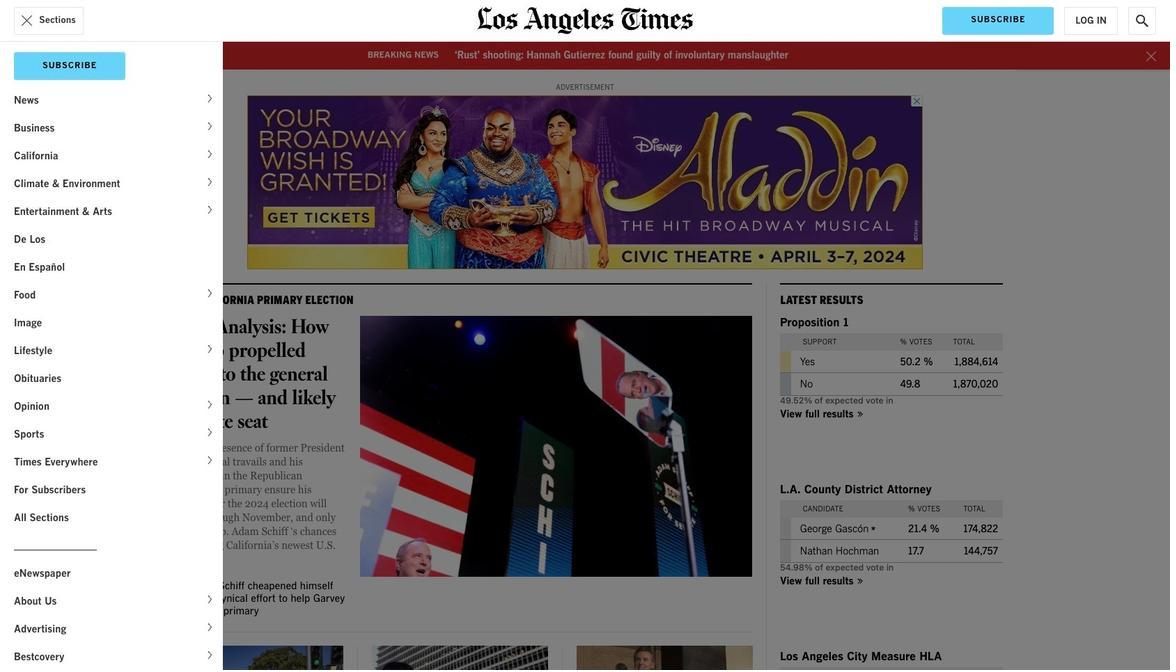 Task type: describe. For each thing, give the bounding box(es) containing it.
6 open sub navigation image from the top
[[208, 399, 216, 411]]

1 open sub navigation image from the top
[[208, 176, 216, 188]]

4 open sub navigation image from the top
[[208, 455, 216, 467]]

los angeles, ca - january 03: gov. gavin newsom expressed shock that the largest mental health institution is the county jail. newsom kicked off his campaign for proposition 1 at los angeles general medical center in los angeles, ca on wednesday, jan. 3, 2024. the proposition is the only statewide initiative on the march 5 primary ballot and asks voters to approve bonds to fund more treatment for mental illness and drug addiction. the initiative is a component of his efforts to tackle homelessness in the state. (myung j. chun / los angeles times) image
[[577, 647, 753, 671]]

los angeles, ca - march 05: adam schiff speaks to the crowd during his election night party, replacing the seat left vacated by sen. dianne feinstein, in the avalon on tuesday, march 5, 2024 in los angeles, ca. (wally skalij / los angeles times) image
[[360, 316, 753, 578]]

7 open sub navigation image from the top
[[208, 594, 216, 606]]

4 open sub navigation image from the top
[[208, 204, 216, 216]]

los angeles, ca - march 05: los angeles county district attorney george gascon meets with media in grand park on tuesday, march 5, 2024 in los angeles, ca. (myung chun / los angeles times) image
[[372, 647, 548, 671]]



Task type: vqa. For each thing, say whether or not it's contained in the screenshot.
Los Angeles, Ca - March 05: Adam Schiff Speaks To The Crowd During His Election Night Party, Replacing The Seat Left Vacated By Sen. Dianne Feinstein, In The Avalon On Tuesday, March 5, 2024 In Los Angeles, Ca. (Wally Skalij / Los Angeles Times) IMAGE
yes



Task type: locate. For each thing, give the bounding box(es) containing it.
home page image
[[477, 7, 693, 34]]

9 open sub navigation image from the top
[[208, 650, 216, 662]]

close banner image
[[1147, 52, 1156, 61]]

open sub navigation image
[[208, 93, 216, 105], [208, 121, 216, 132], [208, 148, 216, 160], [208, 204, 216, 216], [208, 288, 216, 300], [208, 399, 216, 411], [208, 594, 216, 606], [208, 622, 216, 634], [208, 650, 216, 662]]

5 open sub navigation image from the top
[[208, 288, 216, 300]]

1 open sub navigation image from the top
[[208, 93, 216, 105]]

3 open sub navigation image from the top
[[208, 427, 216, 439]]

open sub navigation image
[[208, 176, 216, 188], [208, 343, 216, 355], [208, 427, 216, 439], [208, 455, 216, 467]]

cyclist in new bike lane. move culver city is a new initiative that reconfigures pedestrian, traffic, bus, and bicycle lanes in downtown culver city to reduce congestion and emissions. los angeles, california, usa. (photo by: citizen of the planet/ucg/universal images group via getty images) image
[[167, 647, 343, 671]]

8 open sub navigation image from the top
[[208, 622, 216, 634]]

2 open sub navigation image from the top
[[208, 121, 216, 132]]

2 open sub navigation image from the top
[[208, 343, 216, 355]]

3 open sub navigation image from the top
[[208, 148, 216, 160]]



